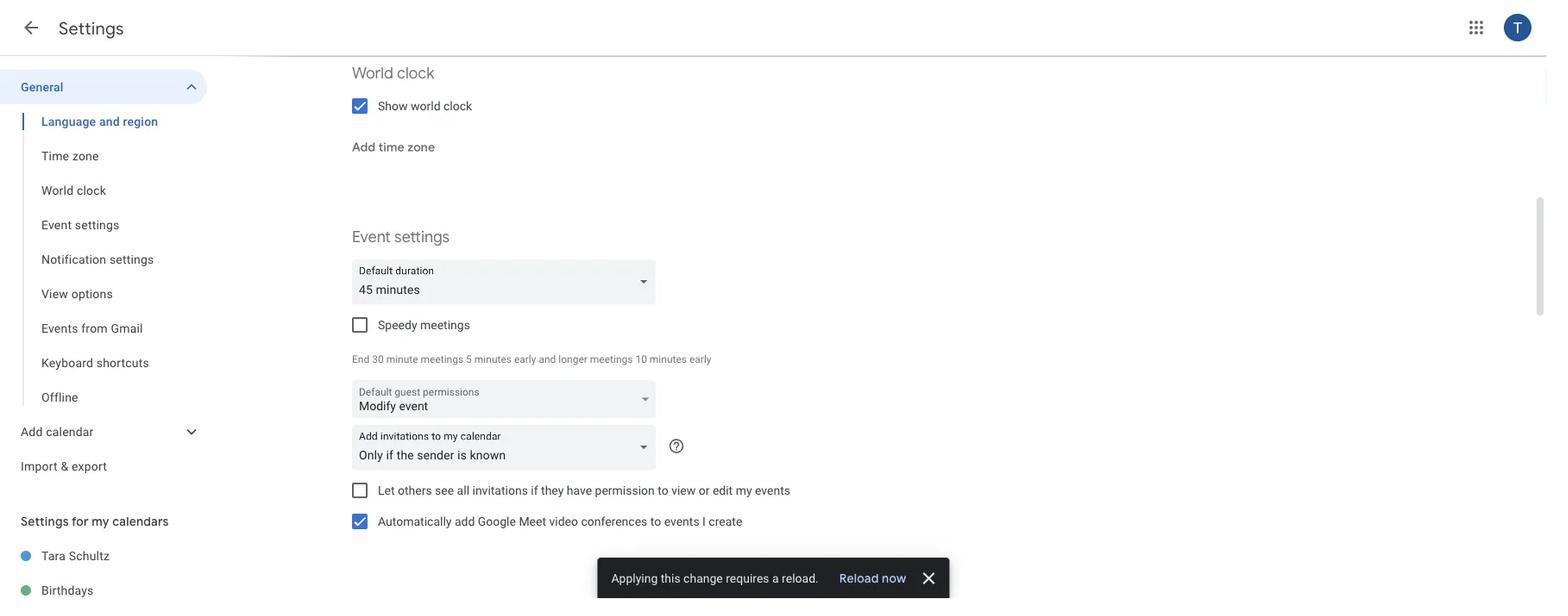 Task type: locate. For each thing, give the bounding box(es) containing it.
group
[[0, 104, 207, 415]]

gmail
[[111, 321, 143, 336]]

applying this change requires a reload.
[[611, 572, 819, 586]]

zone right time
[[408, 140, 435, 155]]

0 horizontal spatial event
[[41, 218, 72, 232]]

settings for settings
[[59, 17, 124, 39]]

add
[[455, 515, 475, 529]]

birthdays
[[41, 584, 94, 598]]

world up show
[[352, 63, 393, 83]]

i
[[703, 515, 706, 529]]

world
[[352, 63, 393, 83], [41, 183, 74, 198]]

and
[[99, 114, 120, 129], [539, 354, 556, 366]]

birthdays tree item
[[0, 574, 207, 600]]

modify
[[359, 399, 396, 413]]

events from gmail
[[41, 321, 143, 336]]

settings left for
[[21, 514, 69, 530]]

0 horizontal spatial early
[[514, 354, 536, 366]]

clock down time zone
[[77, 183, 106, 198]]

to
[[658, 484, 669, 498], [650, 515, 661, 529]]

1 vertical spatial add
[[21, 425, 43, 439]]

settings
[[75, 218, 119, 232], [394, 227, 450, 247], [109, 252, 154, 267]]

world inside 'group'
[[41, 183, 74, 198]]

clock right world
[[444, 99, 472, 113]]

calendars
[[112, 514, 169, 530]]

1 vertical spatial clock
[[444, 99, 472, 113]]

meetings up 5
[[420, 318, 470, 332]]

meetings left 5
[[421, 354, 464, 366]]

0 horizontal spatial clock
[[77, 183, 106, 198]]

1 vertical spatial settings
[[21, 514, 69, 530]]

world clock down time zone
[[41, 183, 106, 198]]

1 vertical spatial to
[[650, 515, 661, 529]]

requires
[[726, 572, 769, 586]]

show world clock
[[378, 99, 472, 113]]

change
[[684, 572, 723, 586]]

conferences
[[581, 515, 648, 529]]

events
[[755, 484, 790, 498], [664, 515, 700, 529]]

keyboard shortcuts
[[41, 356, 149, 370]]

1 horizontal spatial add
[[352, 140, 376, 155]]

minutes right 10
[[650, 354, 687, 366]]

to right conferences
[[650, 515, 661, 529]]

add
[[352, 140, 376, 155], [21, 425, 43, 439]]

notification settings
[[41, 252, 154, 267]]

google
[[478, 515, 516, 529]]

minutes right 5
[[474, 354, 512, 366]]

1 horizontal spatial minutes
[[650, 354, 687, 366]]

and left longer
[[539, 354, 556, 366]]

1 horizontal spatial early
[[689, 354, 712, 366]]

clock up show world clock on the top of the page
[[397, 63, 434, 83]]

show
[[378, 99, 408, 113]]

automatically
[[378, 515, 452, 529]]

None field
[[352, 260, 663, 305], [352, 425, 663, 470], [352, 260, 663, 305], [352, 425, 663, 470]]

zone
[[408, 140, 435, 155], [72, 149, 99, 163]]

0 horizontal spatial add
[[21, 425, 43, 439]]

options
[[71, 287, 113, 301]]

0 vertical spatial and
[[99, 114, 120, 129]]

0 vertical spatial add
[[352, 140, 376, 155]]

events right edit
[[755, 484, 790, 498]]

events left i
[[664, 515, 700, 529]]

if
[[531, 484, 538, 498]]

language
[[41, 114, 96, 129]]

go back image
[[21, 17, 41, 38]]

settings for my calendars
[[21, 514, 169, 530]]

video
[[549, 515, 578, 529]]

1 horizontal spatial and
[[539, 354, 556, 366]]

early
[[514, 354, 536, 366], [689, 354, 712, 366]]

clock
[[397, 63, 434, 83], [444, 99, 472, 113], [77, 183, 106, 198]]

export
[[72, 460, 107, 474]]

settings
[[59, 17, 124, 39], [21, 514, 69, 530]]

a
[[772, 572, 779, 586]]

notification
[[41, 252, 106, 267]]

10
[[636, 354, 647, 366]]

meetings left 10
[[590, 354, 633, 366]]

tree containing general
[[0, 70, 207, 484]]

add up import
[[21, 425, 43, 439]]

zone inside button
[[408, 140, 435, 155]]

reload.
[[782, 572, 819, 586]]

5
[[466, 354, 472, 366]]

add inside button
[[352, 140, 376, 155]]

my
[[736, 484, 752, 498], [92, 514, 109, 530]]

0 vertical spatial clock
[[397, 63, 434, 83]]

calendar
[[46, 425, 94, 439]]

0 vertical spatial settings
[[59, 17, 124, 39]]

0 horizontal spatial world
[[41, 183, 74, 198]]

have
[[567, 484, 592, 498]]

world clock up show
[[352, 63, 434, 83]]

automatically add google meet video conferences to events i create
[[378, 515, 742, 529]]

clock inside 'group'
[[77, 183, 106, 198]]

1 vertical spatial world clock
[[41, 183, 106, 198]]

guest
[[395, 387, 420, 399]]

0 vertical spatial world clock
[[352, 63, 434, 83]]

my right for
[[92, 514, 109, 530]]

permission
[[595, 484, 655, 498]]

zone right time in the top of the page
[[72, 149, 99, 163]]

early right 10
[[689, 354, 712, 366]]

1 horizontal spatial event
[[352, 227, 391, 247]]

early up "modify event" dropdown button
[[514, 354, 536, 366]]

and left region
[[99, 114, 120, 129]]

world clock
[[352, 63, 434, 83], [41, 183, 106, 198]]

group containing language and region
[[0, 104, 207, 415]]

1 vertical spatial my
[[92, 514, 109, 530]]

1 horizontal spatial events
[[755, 484, 790, 498]]

to left view
[[658, 484, 669, 498]]

2 vertical spatial clock
[[77, 183, 106, 198]]

1 minutes from the left
[[474, 354, 512, 366]]

or
[[699, 484, 710, 498]]

applying
[[611, 572, 658, 586]]

world down time in the top of the page
[[41, 183, 74, 198]]

2 early from the left
[[689, 354, 712, 366]]

1 horizontal spatial world
[[352, 63, 393, 83]]

0 horizontal spatial events
[[664, 515, 700, 529]]

my right edit
[[736, 484, 752, 498]]

default
[[359, 387, 392, 399]]

let
[[378, 484, 395, 498]]

world
[[411, 99, 441, 113]]

0 horizontal spatial event settings
[[41, 218, 119, 232]]

zone inside 'group'
[[72, 149, 99, 163]]

tara
[[41, 549, 66, 564]]

0 horizontal spatial zone
[[72, 149, 99, 163]]

tree
[[0, 70, 207, 484]]

1 vertical spatial world
[[41, 183, 74, 198]]

event
[[41, 218, 72, 232], [352, 227, 391, 247]]

time
[[41, 149, 69, 163]]

0 horizontal spatial minutes
[[474, 354, 512, 366]]

default guest permissions modify event
[[359, 387, 480, 413]]

speedy
[[378, 318, 417, 332]]

1 horizontal spatial my
[[736, 484, 752, 498]]

event settings
[[41, 218, 119, 232], [352, 227, 450, 247]]

schultz
[[69, 549, 110, 564]]

0 vertical spatial to
[[658, 484, 669, 498]]

1 horizontal spatial zone
[[408, 140, 435, 155]]

import & export
[[21, 460, 107, 474]]

settings up general tree item
[[59, 17, 124, 39]]

they
[[541, 484, 564, 498]]

0 horizontal spatial and
[[99, 114, 120, 129]]

import
[[21, 460, 58, 474]]

time zone
[[41, 149, 99, 163]]

add for add time zone
[[352, 140, 376, 155]]

add left time
[[352, 140, 376, 155]]

settings for my calendars tree
[[0, 539, 207, 600]]

minutes
[[474, 354, 512, 366], [650, 354, 687, 366]]



Task type: describe. For each thing, give the bounding box(es) containing it.
1 early from the left
[[514, 354, 536, 366]]

view
[[672, 484, 696, 498]]

see
[[435, 484, 454, 498]]

this
[[661, 572, 681, 586]]

for
[[72, 514, 89, 530]]

event
[[399, 399, 428, 413]]

add time zone button
[[345, 127, 442, 168]]

from
[[81, 321, 108, 336]]

general
[[21, 80, 64, 94]]

add calendar
[[21, 425, 94, 439]]

end 30 minute meetings 5 minutes early and longer meetings 10 minutes early
[[352, 354, 712, 366]]

create
[[709, 515, 742, 529]]

keyboard
[[41, 356, 93, 370]]

events
[[41, 321, 78, 336]]

0 horizontal spatial my
[[92, 514, 109, 530]]

reload
[[839, 571, 879, 587]]

general tree item
[[0, 70, 207, 104]]

speedy meetings
[[378, 318, 470, 332]]

time
[[378, 140, 405, 155]]

offline
[[41, 391, 78, 405]]

0 vertical spatial my
[[736, 484, 752, 498]]

language and region
[[41, 114, 158, 129]]

all
[[457, 484, 469, 498]]

0 horizontal spatial world clock
[[41, 183, 106, 198]]

30
[[372, 354, 384, 366]]

now
[[882, 571, 907, 587]]

1 vertical spatial events
[[664, 515, 700, 529]]

reload now
[[839, 571, 907, 587]]

0 vertical spatial events
[[755, 484, 790, 498]]

region
[[123, 114, 158, 129]]

1 horizontal spatial clock
[[397, 63, 434, 83]]

modify event button
[[352, 381, 656, 423]]

end
[[352, 354, 370, 366]]

tara schultz tree item
[[0, 539, 207, 574]]

permissions
[[423, 387, 480, 399]]

others
[[398, 484, 432, 498]]

tara schultz
[[41, 549, 110, 564]]

event inside 'group'
[[41, 218, 72, 232]]

longer
[[559, 354, 588, 366]]

view
[[41, 287, 68, 301]]

1 vertical spatial and
[[539, 354, 556, 366]]

1 horizontal spatial world clock
[[352, 63, 434, 83]]

shortcuts
[[96, 356, 149, 370]]

reload now button
[[833, 570, 914, 588]]

invitations
[[472, 484, 528, 498]]

add time zone
[[352, 140, 435, 155]]

minute
[[386, 354, 418, 366]]

0 vertical spatial world
[[352, 63, 393, 83]]

2 minutes from the left
[[650, 354, 687, 366]]

2 horizontal spatial clock
[[444, 99, 472, 113]]

settings for settings for my calendars
[[21, 514, 69, 530]]

1 horizontal spatial event settings
[[352, 227, 450, 247]]

meet
[[519, 515, 546, 529]]

add for add calendar
[[21, 425, 43, 439]]

birthdays link
[[41, 574, 207, 600]]

&
[[61, 460, 68, 474]]

let others see all invitations if they have permission to view or edit my events
[[378, 484, 790, 498]]

edit
[[713, 484, 733, 498]]

view options
[[41, 287, 113, 301]]

settings heading
[[59, 17, 124, 39]]



Task type: vqa. For each thing, say whether or not it's contained in the screenshot.
left clock
yes



